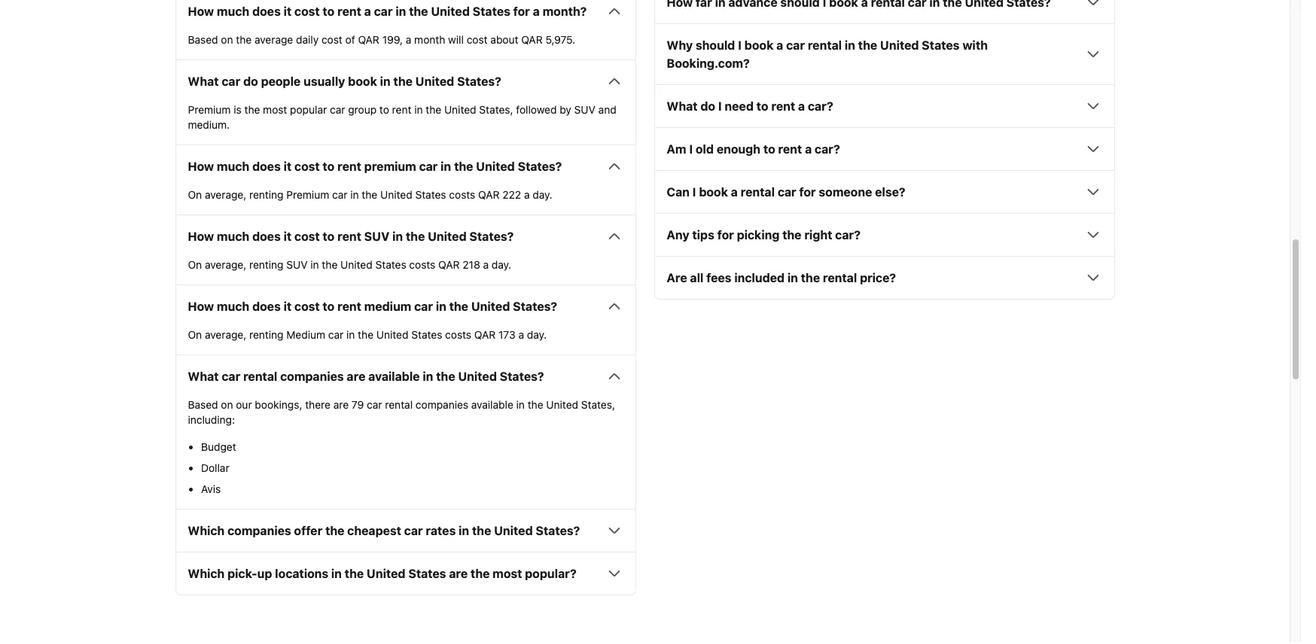 Task type: locate. For each thing, give the bounding box(es) containing it.
0 vertical spatial renting
[[249, 189, 284, 201]]

1 vertical spatial for
[[800, 186, 816, 199]]

dollar
[[201, 462, 230, 475]]

need
[[725, 100, 754, 113]]

cheapest
[[347, 525, 401, 538]]

how much does it cost to rent a car in the united states for a month?
[[188, 5, 587, 18]]

based for how
[[188, 33, 218, 46]]

a up the can i book a rental car for someone else?
[[805, 143, 812, 156]]

car
[[374, 5, 393, 18], [787, 39, 805, 52], [222, 75, 240, 88], [330, 103, 345, 116], [419, 160, 438, 173], [778, 186, 797, 199], [332, 189, 348, 201], [414, 300, 433, 314], [328, 329, 344, 341], [222, 370, 240, 384], [367, 399, 382, 412], [404, 525, 423, 538]]

any tips for picking the right car? button
[[667, 226, 1103, 244]]

2 vertical spatial suv
[[287, 259, 308, 271]]

1 vertical spatial renting
[[249, 259, 284, 271]]

much inside dropdown button
[[217, 300, 250, 314]]

to
[[323, 5, 335, 18], [757, 100, 769, 113], [380, 103, 389, 116], [764, 143, 776, 156], [323, 160, 335, 173], [323, 230, 335, 244], [323, 300, 335, 314]]

1 vertical spatial premium
[[287, 189, 329, 201]]

0 horizontal spatial premium
[[188, 103, 231, 116]]

book right "should"
[[745, 39, 774, 52]]

suv inside dropdown button
[[364, 230, 390, 244]]

2 horizontal spatial book
[[745, 39, 774, 52]]

2 vertical spatial car?
[[836, 228, 861, 242]]

2 on from the top
[[221, 399, 233, 412]]

car? for what do i need to rent a car?
[[808, 100, 834, 113]]

based
[[188, 33, 218, 46], [188, 399, 218, 412]]

0 vertical spatial do
[[243, 75, 258, 88]]

2 does from the top
[[252, 160, 281, 173]]

car? up someone
[[815, 143, 841, 156]]

the inside any tips for picking the right car? dropdown button
[[783, 228, 802, 242]]

1 vertical spatial on
[[188, 259, 202, 271]]

3 average, from the top
[[205, 329, 247, 341]]

1 it from the top
[[284, 5, 292, 18]]

what up including:
[[188, 370, 219, 384]]

usually
[[304, 75, 345, 88]]

on left our in the bottom of the page
[[221, 399, 233, 412]]

based on the average daily cost of qar 199, a month will cost about qar 5,975.
[[188, 33, 576, 46]]

1 based from the top
[[188, 33, 218, 46]]

are all fees included in the rental price?
[[667, 271, 896, 285]]

popular
[[290, 103, 327, 116]]

rent up on average, renting suv in the united states costs qar 218 a day.
[[338, 230, 362, 244]]

states? down will
[[457, 75, 502, 88]]

car? inside 'dropdown button'
[[815, 143, 841, 156]]

cost inside dropdown button
[[295, 300, 320, 314]]

on for much
[[221, 33, 233, 46]]

1 vertical spatial book
[[348, 75, 377, 88]]

states? down qar 173
[[500, 370, 544, 384]]

1 average, from the top
[[205, 189, 247, 201]]

how inside dropdown button
[[188, 300, 214, 314]]

1 vertical spatial what
[[667, 100, 698, 113]]

1 horizontal spatial do
[[701, 100, 716, 113]]

0 horizontal spatial do
[[243, 75, 258, 88]]

2 horizontal spatial for
[[800, 186, 816, 199]]

how much does it cost to rent a car in the united states for a month? button
[[188, 2, 623, 21]]

1 vertical spatial are
[[334, 399, 349, 412]]

2 vertical spatial renting
[[249, 329, 284, 341]]

2 vertical spatial costs
[[445, 329, 472, 341]]

car inside "why should i book a car rental in the united states with booking.com?"
[[787, 39, 805, 52]]

am i old enough to rent a car? button
[[667, 140, 1103, 158]]

1 horizontal spatial book
[[699, 186, 728, 199]]

1 does from the top
[[252, 5, 281, 18]]

companies up up
[[228, 525, 291, 538]]

book
[[745, 39, 774, 52], [348, 75, 377, 88], [699, 186, 728, 199]]

i left old at the top
[[690, 143, 693, 156]]

premium up how much does it cost to rent suv in the united states?
[[287, 189, 329, 201]]

which pick-up locations in the united states are the most popular? button
[[188, 565, 623, 583]]

1 horizontal spatial most
[[493, 567, 522, 581]]

the inside how much does it cost to rent premium car in the united states? dropdown button
[[454, 160, 473, 173]]

which inside dropdown button
[[188, 525, 225, 538]]

daily
[[296, 33, 319, 46]]

united inside based on our bookings, there are 79 car rental companies available in the united states, including:
[[546, 399, 579, 412]]

i left need
[[719, 100, 722, 113]]

average,
[[205, 189, 247, 201], [205, 259, 247, 271], [205, 329, 247, 341]]

1 horizontal spatial premium
[[287, 189, 329, 201]]

it down popular
[[284, 160, 292, 173]]

does inside dropdown button
[[252, 300, 281, 314]]

to up on average, renting suv in the united states costs qar 218 a day.
[[323, 230, 335, 244]]

1 vertical spatial companies
[[416, 399, 469, 412]]

3 renting from the top
[[249, 329, 284, 341]]

it for medium
[[284, 300, 292, 314]]

why should i book a car rental in the united states with booking.com?
[[667, 39, 988, 70]]

much
[[217, 5, 250, 18], [217, 160, 250, 173], [217, 230, 250, 244], [217, 300, 250, 314]]

2 vertical spatial are
[[449, 567, 468, 581]]

it up on average, renting suv in the united states costs qar 218 a day.
[[284, 230, 292, 244]]

how for how much does it cost to rent a car in the united states for a month?
[[188, 5, 214, 18]]

to up medium
[[323, 300, 335, 314]]

i
[[738, 39, 742, 52], [719, 100, 722, 113], [690, 143, 693, 156], [693, 186, 696, 199]]

the inside "why should i book a car rental in the united states with booking.com?"
[[859, 39, 878, 52]]

costs down how much does it cost to rent suv in the united states? dropdown button
[[409, 259, 436, 271]]

costs left qar 222
[[449, 189, 476, 201]]

1 vertical spatial do
[[701, 100, 716, 113]]

2 how from the top
[[188, 160, 214, 173]]

why
[[667, 39, 693, 52]]

a down "why should i book a car rental in the united states with booking.com?"
[[799, 100, 805, 113]]

suv down how much does it cost to rent suv in the united states?
[[287, 259, 308, 271]]

what car do people usually book in the united states? button
[[188, 73, 623, 91]]

3 how from the top
[[188, 230, 214, 244]]

rent up the can i book a rental car for someone else?
[[779, 143, 803, 156]]

companies inside dropdown button
[[280, 370, 344, 384]]

book right can
[[699, 186, 728, 199]]

on inside based on our bookings, there are 79 car rental companies available in the united states, including:
[[221, 399, 233, 412]]

1 on from the top
[[221, 33, 233, 46]]

i right can
[[693, 186, 696, 199]]

0 vertical spatial companies
[[280, 370, 344, 384]]

cost down popular
[[295, 160, 320, 173]]

1 on from the top
[[188, 189, 202, 201]]

states, inside based on our bookings, there are 79 car rental companies available in the united states, including:
[[581, 399, 615, 412]]

2 vertical spatial book
[[699, 186, 728, 199]]

0 vertical spatial for
[[514, 5, 530, 18]]

what for what car rental companies are available in the united states?
[[188, 370, 219, 384]]

day. right qar 222
[[533, 189, 553, 201]]

book up the group
[[348, 75, 377, 88]]

based inside based on our bookings, there are 79 car rental companies available in the united states, including:
[[188, 399, 218, 412]]

picking
[[737, 228, 780, 242]]

what car rental companies are available in the united states? button
[[188, 368, 623, 386]]

1 vertical spatial available
[[471, 399, 514, 412]]

states? down qar 222
[[470, 230, 514, 244]]

based up including:
[[188, 399, 218, 412]]

in inside "why should i book a car rental in the united states with booking.com?"
[[845, 39, 856, 52]]

it inside dropdown button
[[284, 300, 292, 314]]

can
[[667, 186, 690, 199]]

i right "should"
[[738, 39, 742, 52]]

enough
[[717, 143, 761, 156]]

states inside "why should i book a car rental in the united states with booking.com?"
[[922, 39, 960, 52]]

are all fees included in the rental price? button
[[667, 269, 1103, 287]]

1 vertical spatial average,
[[205, 259, 247, 271]]

does
[[252, 5, 281, 18], [252, 160, 281, 173], [252, 230, 281, 244], [252, 300, 281, 314]]

do inside "dropdown button"
[[701, 100, 716, 113]]

rental
[[808, 39, 842, 52], [741, 186, 775, 199], [823, 271, 857, 285], [243, 370, 277, 384], [385, 399, 413, 412]]

2 much from the top
[[217, 160, 250, 173]]

0 horizontal spatial available
[[369, 370, 420, 384]]

states? up qar 222
[[518, 160, 562, 173]]

does for how much does it cost to rent medium car in the united states?
[[252, 300, 281, 314]]

states?
[[457, 75, 502, 88], [518, 160, 562, 173], [470, 230, 514, 244], [513, 300, 557, 314], [500, 370, 544, 384], [536, 525, 580, 538]]

available inside based on our bookings, there are 79 car rental companies available in the united states, including:
[[471, 399, 514, 412]]

for right tips
[[718, 228, 734, 242]]

1 horizontal spatial states,
[[581, 399, 615, 412]]

2 renting from the top
[[249, 259, 284, 271]]

costs
[[449, 189, 476, 201], [409, 259, 436, 271], [445, 329, 472, 341]]

1 horizontal spatial available
[[471, 399, 514, 412]]

a right qar 222
[[524, 189, 530, 201]]

qar 173
[[474, 329, 516, 341]]

a inside "dropdown button"
[[799, 100, 805, 113]]

2 vertical spatial day.
[[527, 329, 547, 341]]

on left average
[[221, 33, 233, 46]]

the
[[409, 5, 428, 18], [236, 33, 252, 46], [859, 39, 878, 52], [394, 75, 413, 88], [244, 103, 260, 116], [426, 103, 442, 116], [454, 160, 473, 173], [362, 189, 378, 201], [783, 228, 802, 242], [406, 230, 425, 244], [322, 259, 338, 271], [801, 271, 820, 285], [449, 300, 469, 314], [358, 329, 374, 341], [436, 370, 455, 384], [528, 399, 544, 412], [325, 525, 345, 538], [472, 525, 491, 538], [345, 567, 364, 581], [471, 567, 490, 581]]

are inside based on our bookings, there are 79 car rental companies available in the united states, including:
[[334, 399, 349, 412]]

2 on from the top
[[188, 259, 202, 271]]

0 vertical spatial are
[[347, 370, 366, 384]]

0 vertical spatial book
[[745, 39, 774, 52]]

how inside how much does it cost to rent a car in the united states for a month? dropdown button
[[188, 5, 214, 18]]

rent down what car do people usually book in the united states? dropdown button
[[392, 103, 412, 116]]

to right need
[[757, 100, 769, 113]]

premium inside premium is the most popular car group to rent in the united states, followed by suv and medium.
[[188, 103, 231, 116]]

it
[[284, 5, 292, 18], [284, 160, 292, 173], [284, 230, 292, 244], [284, 300, 292, 314]]

premium up the medium.
[[188, 103, 231, 116]]

how inside how much does it cost to rent premium car in the united states? dropdown button
[[188, 160, 214, 173]]

2 vertical spatial average,
[[205, 329, 247, 341]]

1 vertical spatial car?
[[815, 143, 841, 156]]

2 which from the top
[[188, 567, 225, 581]]

based left average
[[188, 33, 218, 46]]

states left with
[[922, 39, 960, 52]]

3 does from the top
[[252, 230, 281, 244]]

it for suv
[[284, 230, 292, 244]]

how much does it cost to rent medium car in the united states?
[[188, 300, 557, 314]]

united
[[431, 5, 470, 18], [881, 39, 919, 52], [416, 75, 454, 88], [444, 103, 477, 116], [476, 160, 515, 173], [380, 189, 413, 201], [428, 230, 467, 244], [341, 259, 373, 271], [471, 300, 510, 314], [377, 329, 409, 341], [458, 370, 497, 384], [546, 399, 579, 412], [494, 525, 533, 538], [367, 567, 406, 581]]

1 much from the top
[[217, 5, 250, 18]]

1 renting from the top
[[249, 189, 284, 201]]

states, inside premium is the most popular car group to rent in the united states, followed by suv and medium.
[[479, 103, 513, 116]]

followed
[[516, 103, 557, 116]]

3 on from the top
[[188, 329, 202, 341]]

up
[[257, 567, 272, 581]]

3 much from the top
[[217, 230, 250, 244]]

to up "based on the average daily cost of qar 199, a month will cost about qar 5,975."
[[323, 5, 335, 18]]

2 horizontal spatial suv
[[575, 103, 596, 116]]

rental inside based on our bookings, there are 79 car rental companies available in the united states, including:
[[385, 399, 413, 412]]

0 vertical spatial on
[[188, 189, 202, 201]]

medium
[[287, 329, 325, 341]]

the inside based on our bookings, there are 79 car rental companies available in the united states, including:
[[528, 399, 544, 412]]

companies down what car rental companies are available in the united states? dropdown button
[[416, 399, 469, 412]]

most down people
[[263, 103, 287, 116]]

do left people
[[243, 75, 258, 88]]

cost up on average, renting suv in the united states costs qar 218 a day.
[[295, 230, 320, 244]]

cost left of
[[322, 33, 343, 46]]

companies
[[280, 370, 344, 384], [416, 399, 469, 412], [228, 525, 291, 538]]

i inside dropdown button
[[693, 186, 696, 199]]

are left 79
[[334, 399, 349, 412]]

for
[[514, 5, 530, 18], [800, 186, 816, 199], [718, 228, 734, 242]]

2 vertical spatial for
[[718, 228, 734, 242]]

premium
[[188, 103, 231, 116], [287, 189, 329, 201]]

the inside what car do people usually book in the united states? dropdown button
[[394, 75, 413, 88]]

to inside premium is the most popular car group to rent in the united states, followed by suv and medium.
[[380, 103, 389, 116]]

a down enough at the top right of the page
[[731, 186, 738, 199]]

suv up on average, renting suv in the united states costs qar 218 a day.
[[364, 230, 390, 244]]

rent inside "dropdown button"
[[772, 100, 796, 113]]

bookings,
[[255, 399, 302, 412]]

what up the medium.
[[188, 75, 219, 88]]

suv
[[575, 103, 596, 116], [364, 230, 390, 244], [287, 259, 308, 271]]

car? right "right"
[[836, 228, 861, 242]]

car inside premium is the most popular car group to rent in the united states, followed by suv and medium.
[[330, 103, 345, 116]]

booking.com?
[[667, 57, 750, 70]]

states,
[[479, 103, 513, 116], [581, 399, 615, 412]]

0 horizontal spatial book
[[348, 75, 377, 88]]

4 how from the top
[[188, 300, 214, 314]]

it up average
[[284, 5, 292, 18]]

1 vertical spatial which
[[188, 567, 225, 581]]

by
[[560, 103, 572, 116]]

with
[[963, 39, 988, 52]]

do left need
[[701, 100, 716, 113]]

0 vertical spatial average,
[[205, 189, 247, 201]]

how
[[188, 5, 214, 18], [188, 160, 214, 173], [188, 230, 214, 244], [188, 300, 214, 314]]

2 vertical spatial on
[[188, 329, 202, 341]]

1 which from the top
[[188, 525, 225, 538]]

1 vertical spatial on
[[221, 399, 233, 412]]

0 vertical spatial suv
[[575, 103, 596, 116]]

suv right by
[[575, 103, 596, 116]]

car? for am i old enough to rent a car?
[[815, 143, 841, 156]]

to right enough at the top right of the page
[[764, 143, 776, 156]]

0 vertical spatial based
[[188, 33, 218, 46]]

what inside "dropdown button"
[[667, 100, 698, 113]]

0 vertical spatial car?
[[808, 100, 834, 113]]

average, for how much does it cost to rent suv in the united states?
[[205, 259, 247, 271]]

1 horizontal spatial suv
[[364, 230, 390, 244]]

0 horizontal spatial states,
[[479, 103, 513, 116]]

and
[[599, 103, 617, 116]]

for left someone
[[800, 186, 816, 199]]

cost
[[295, 5, 320, 18], [322, 33, 343, 46], [467, 33, 488, 46], [295, 160, 320, 173], [295, 230, 320, 244], [295, 300, 320, 314]]

on
[[221, 33, 233, 46], [221, 399, 233, 412]]

1 vertical spatial suv
[[364, 230, 390, 244]]

4 much from the top
[[217, 300, 250, 314]]

0 vertical spatial costs
[[449, 189, 476, 201]]

are down rates
[[449, 567, 468, 581]]

0 vertical spatial available
[[369, 370, 420, 384]]

costs left qar 173
[[445, 329, 472, 341]]

fees
[[707, 271, 732, 285]]

states down rates
[[409, 567, 446, 581]]

most left popular? on the left bottom
[[493, 567, 522, 581]]

day. right qar 218 at the top of the page
[[492, 259, 512, 271]]

4 does from the top
[[252, 300, 281, 314]]

to right the group
[[380, 103, 389, 116]]

are
[[347, 370, 366, 384], [334, 399, 349, 412], [449, 567, 468, 581]]

which left pick-
[[188, 567, 225, 581]]

a right "should"
[[777, 39, 784, 52]]

most
[[263, 103, 287, 116], [493, 567, 522, 581]]

3 it from the top
[[284, 230, 292, 244]]

available down qar 173
[[471, 399, 514, 412]]

cost up medium
[[295, 300, 320, 314]]

to inside 'dropdown button'
[[764, 143, 776, 156]]

renting for how much does it cost to rent premium car in the united states?
[[249, 189, 284, 201]]

1 vertical spatial based
[[188, 399, 218, 412]]

which inside dropdown button
[[188, 567, 225, 581]]

which down avis
[[188, 525, 225, 538]]

0 vertical spatial what
[[188, 75, 219, 88]]

0 vertical spatial which
[[188, 525, 225, 538]]

a inside dropdown button
[[731, 186, 738, 199]]

1 horizontal spatial for
[[718, 228, 734, 242]]

rent up of
[[338, 5, 362, 18]]

states
[[473, 5, 511, 18], [922, 39, 960, 52], [415, 189, 446, 201], [376, 259, 407, 271], [412, 329, 443, 341], [409, 567, 446, 581]]

car? inside "dropdown button"
[[808, 100, 834, 113]]

0 vertical spatial states,
[[479, 103, 513, 116]]

day.
[[533, 189, 553, 201], [492, 259, 512, 271], [527, 329, 547, 341]]

day. right qar 173
[[527, 329, 547, 341]]

are up 79
[[347, 370, 366, 384]]

2 it from the top
[[284, 160, 292, 173]]

2 based from the top
[[188, 399, 218, 412]]

for up about
[[514, 5, 530, 18]]

companies up there
[[280, 370, 344, 384]]

0 horizontal spatial most
[[263, 103, 287, 116]]

cost right will
[[467, 33, 488, 46]]

0 vertical spatial most
[[263, 103, 287, 116]]

does for how much does it cost to rent premium car in the united states?
[[252, 160, 281, 173]]

any tips for picking the right car?
[[667, 228, 861, 242]]

rent inside premium is the most popular car group to rent in the united states, followed by suv and medium.
[[392, 103, 412, 116]]

on average, renting medium car in the united states costs qar 173 a day.
[[188, 329, 547, 341]]

rent right need
[[772, 100, 796, 113]]

available up based on our bookings, there are 79 car rental companies available in the united states, including:
[[369, 370, 420, 384]]

rent up on average, renting medium car in the united states costs qar 173 a day.
[[338, 300, 362, 314]]

1 vertical spatial states,
[[581, 399, 615, 412]]

based on our bookings, there are 79 car rental companies available in the united states, including:
[[188, 399, 615, 427]]

2 average, from the top
[[205, 259, 247, 271]]

1 vertical spatial most
[[493, 567, 522, 581]]

0 vertical spatial premium
[[188, 103, 231, 116]]

2 vertical spatial what
[[188, 370, 219, 384]]

0 vertical spatial day.
[[533, 189, 553, 201]]

based for what
[[188, 399, 218, 412]]

cost up daily
[[295, 5, 320, 18]]

2 vertical spatial companies
[[228, 525, 291, 538]]

0 vertical spatial on
[[221, 33, 233, 46]]

states down the how much does it cost to rent medium car in the united states? dropdown button
[[412, 329, 443, 341]]

car? down "why should i book a car rental in the united states with booking.com?"
[[808, 100, 834, 113]]

4 it from the top
[[284, 300, 292, 314]]

1 how from the top
[[188, 5, 214, 18]]

available
[[369, 370, 420, 384], [471, 399, 514, 412]]

how inside how much does it cost to rent suv in the united states? dropdown button
[[188, 230, 214, 244]]

what up am
[[667, 100, 698, 113]]

which
[[188, 525, 225, 538], [188, 567, 225, 581]]

united inside "why should i book a car rental in the united states with booking.com?"
[[881, 39, 919, 52]]

it up medium
[[284, 300, 292, 314]]



Task type: describe. For each thing, give the bounding box(es) containing it.
should
[[696, 39, 736, 52]]

to up on average, renting premium car in the united states costs qar 222 a day.
[[323, 160, 335, 173]]

rent inside dropdown button
[[338, 300, 362, 314]]

day. for how much does it cost to rent premium car in the united states?
[[533, 189, 553, 201]]

how much does it cost to rent medium car in the united states? button
[[188, 298, 623, 316]]

how much does it cost to rent premium car in the united states? button
[[188, 158, 623, 176]]

which companies offer the cheapest car rates  in the united states?
[[188, 525, 580, 538]]

premium
[[364, 160, 416, 173]]

what do i need to rent a car? button
[[667, 97, 1103, 115]]

someone
[[819, 186, 873, 199]]

what car do people usually book in the united states?
[[188, 75, 502, 88]]

on average, renting suv in the united states costs qar 218 a day.
[[188, 259, 512, 271]]

how for how much does it cost to rent suv in the united states?
[[188, 230, 214, 244]]

are
[[667, 271, 688, 285]]

companies inside based on our bookings, there are 79 car rental companies available in the united states, including:
[[416, 399, 469, 412]]

i inside 'dropdown button'
[[690, 143, 693, 156]]

can i book a rental car for someone else? button
[[667, 183, 1103, 201]]

states up about
[[473, 5, 511, 18]]

0 horizontal spatial for
[[514, 5, 530, 18]]

a left month
[[406, 33, 412, 46]]

qar 218
[[439, 259, 480, 271]]

tips
[[693, 228, 715, 242]]

cost for a
[[295, 5, 320, 18]]

a right qar 173
[[519, 329, 524, 341]]

how much does it cost to rent suv in the united states?
[[188, 230, 514, 244]]

rates
[[426, 525, 456, 538]]

what car rental companies are available in the united states?
[[188, 370, 544, 384]]

cost for suv
[[295, 230, 320, 244]]

much for how much does it cost to rent a car in the united states for a month?
[[217, 5, 250, 18]]

day. for how much does it cost to rent medium car in the united states?
[[527, 329, 547, 341]]

the inside how much does it cost to rent suv in the united states? dropdown button
[[406, 230, 425, 244]]

1 vertical spatial costs
[[409, 259, 436, 271]]

average, for how much does it cost to rent premium car in the united states?
[[205, 189, 247, 201]]

popular?
[[525, 567, 577, 581]]

average, for how much does it cost to rent medium car in the united states?
[[205, 329, 247, 341]]

car? inside dropdown button
[[836, 228, 861, 242]]

medium
[[364, 300, 412, 314]]

included
[[735, 271, 785, 285]]

renting for how much does it cost to rent suv in the united states?
[[249, 259, 284, 271]]

which pick-up locations in the united states are the most popular?
[[188, 567, 577, 581]]

states down how much does it cost to rent premium car in the united states? dropdown button
[[415, 189, 446, 201]]

book inside dropdown button
[[699, 186, 728, 199]]

right
[[805, 228, 833, 242]]

what for what car do people usually book in the united states?
[[188, 75, 219, 88]]

rental inside "why should i book a car rental in the united states with booking.com?"
[[808, 39, 842, 52]]

of
[[346, 33, 355, 46]]

am i old enough to rent a car?
[[667, 143, 841, 156]]

why should i book a car rental in the united states with booking.com? button
[[667, 36, 1103, 73]]

is
[[234, 103, 242, 116]]

average
[[255, 33, 293, 46]]

car inside dropdown button
[[778, 186, 797, 199]]

group
[[348, 103, 377, 116]]

any
[[667, 228, 690, 242]]

what for what do i need to rent a car?
[[667, 100, 698, 113]]

states? up qar 173
[[513, 300, 557, 314]]

on for how much does it cost to rent suv in the united states?
[[188, 259, 202, 271]]

to inside dropdown button
[[323, 300, 335, 314]]

qar 5,975.
[[521, 33, 576, 46]]

avis
[[201, 483, 221, 496]]

else?
[[875, 186, 906, 199]]

much for how much does it cost to rent medium car in the united states?
[[217, 300, 250, 314]]

on for car
[[221, 399, 233, 412]]

there
[[305, 399, 331, 412]]

premium is the most popular car group to rent in the united states, followed by suv and medium.
[[188, 103, 617, 131]]

the inside what car rental companies are available in the united states? dropdown button
[[436, 370, 455, 384]]

on for how much does it cost to rent premium car in the united states?
[[188, 189, 202, 201]]

states? up popular? on the left bottom
[[536, 525, 580, 538]]

companies inside dropdown button
[[228, 525, 291, 538]]

am
[[667, 143, 687, 156]]

the inside the how much does it cost to rent medium car in the united states? dropdown button
[[449, 300, 469, 314]]

can i book a rental car for someone else?
[[667, 186, 906, 199]]

a up qar 199,
[[364, 5, 371, 18]]

qar 222
[[478, 189, 521, 201]]

79
[[352, 399, 364, 412]]

0 horizontal spatial suv
[[287, 259, 308, 271]]

most inside premium is the most popular car group to rent in the united states, followed by suv and medium.
[[263, 103, 287, 116]]

how for how much does it cost to rent premium car in the united states?
[[188, 160, 214, 173]]

cost for medium
[[295, 300, 320, 314]]

on for how much does it cost to rent medium car in the united states?
[[188, 329, 202, 341]]

people
[[261, 75, 301, 88]]

a right qar 218 at the top of the page
[[483, 259, 489, 271]]

do inside dropdown button
[[243, 75, 258, 88]]

how for how much does it cost to rent medium car in the united states?
[[188, 300, 214, 314]]

rent inside 'dropdown button'
[[779, 143, 803, 156]]

a left month?
[[533, 5, 540, 18]]

qar 199,
[[358, 33, 403, 46]]

in inside based on our bookings, there are 79 car rental companies available in the united states, including:
[[517, 399, 525, 412]]

available inside dropdown button
[[369, 370, 420, 384]]

which for which pick-up locations in the united states are the most popular?
[[188, 567, 225, 581]]

offer
[[294, 525, 323, 538]]

what do i need to rent a car?
[[667, 100, 834, 113]]

our
[[236, 399, 252, 412]]

costs for premium
[[449, 189, 476, 201]]

it for premium
[[284, 160, 292, 173]]

it for a
[[284, 5, 292, 18]]

renting for how much does it cost to rent medium car in the united states?
[[249, 329, 284, 341]]

on average, renting premium car in the united states costs qar 222 a day.
[[188, 189, 553, 201]]

the inside how much does it cost to rent a car in the united states for a month? dropdown button
[[409, 5, 428, 18]]

how much does it cost to rent premium car in the united states?
[[188, 160, 562, 173]]

for inside dropdown button
[[800, 186, 816, 199]]

which companies offer the cheapest car rates  in the united states? button
[[188, 522, 623, 540]]

car inside based on our bookings, there are 79 car rental companies available in the united states, including:
[[367, 399, 382, 412]]

rent up on average, renting premium car in the united states costs qar 222 a day.
[[338, 160, 362, 173]]

how much does it cost to rent suv in the united states? button
[[188, 228, 623, 246]]

costs for medium
[[445, 329, 472, 341]]

suv inside premium is the most popular car group to rent in the united states, followed by suv and medium.
[[575, 103, 596, 116]]

month
[[414, 33, 446, 46]]

i inside "dropdown button"
[[719, 100, 722, 113]]

all
[[690, 271, 704, 285]]

much for how much does it cost to rent premium car in the united states?
[[217, 160, 250, 173]]

much for how much does it cost to rent suv in the united states?
[[217, 230, 250, 244]]

about
[[491, 33, 519, 46]]

which for which companies offer the cheapest car rates  in the united states?
[[188, 525, 225, 538]]

old
[[696, 143, 714, 156]]

in inside premium is the most popular car group to rent in the united states, followed by suv and medium.
[[414, 103, 423, 116]]

does for how much does it cost to rent suv in the united states?
[[252, 230, 281, 244]]

month?
[[543, 5, 587, 18]]

price?
[[860, 271, 896, 285]]

rental inside dropdown button
[[741, 186, 775, 199]]

budget
[[201, 441, 236, 454]]

will
[[448, 33, 464, 46]]

states down how much does it cost to rent suv in the united states? dropdown button
[[376, 259, 407, 271]]

1 vertical spatial day.
[[492, 259, 512, 271]]

a inside 'dropdown button'
[[805, 143, 812, 156]]

cost for premium
[[295, 160, 320, 173]]

united inside premium is the most popular car group to rent in the united states, followed by suv and medium.
[[444, 103, 477, 116]]

does for how much does it cost to rent a car in the united states for a month?
[[252, 5, 281, 18]]

medium.
[[188, 118, 230, 131]]

pick-
[[228, 567, 257, 581]]

including:
[[188, 414, 235, 427]]

i inside "why should i book a car rental in the united states with booking.com?"
[[738, 39, 742, 52]]

a inside "why should i book a car rental in the united states with booking.com?"
[[777, 39, 784, 52]]

the inside are all fees included in the rental price? dropdown button
[[801, 271, 820, 285]]

to inside "dropdown button"
[[757, 100, 769, 113]]

most inside dropdown button
[[493, 567, 522, 581]]

book inside "why should i book a car rental in the united states with booking.com?"
[[745, 39, 774, 52]]

locations
[[275, 567, 329, 581]]



Task type: vqa. For each thing, say whether or not it's contained in the screenshot.
79
yes



